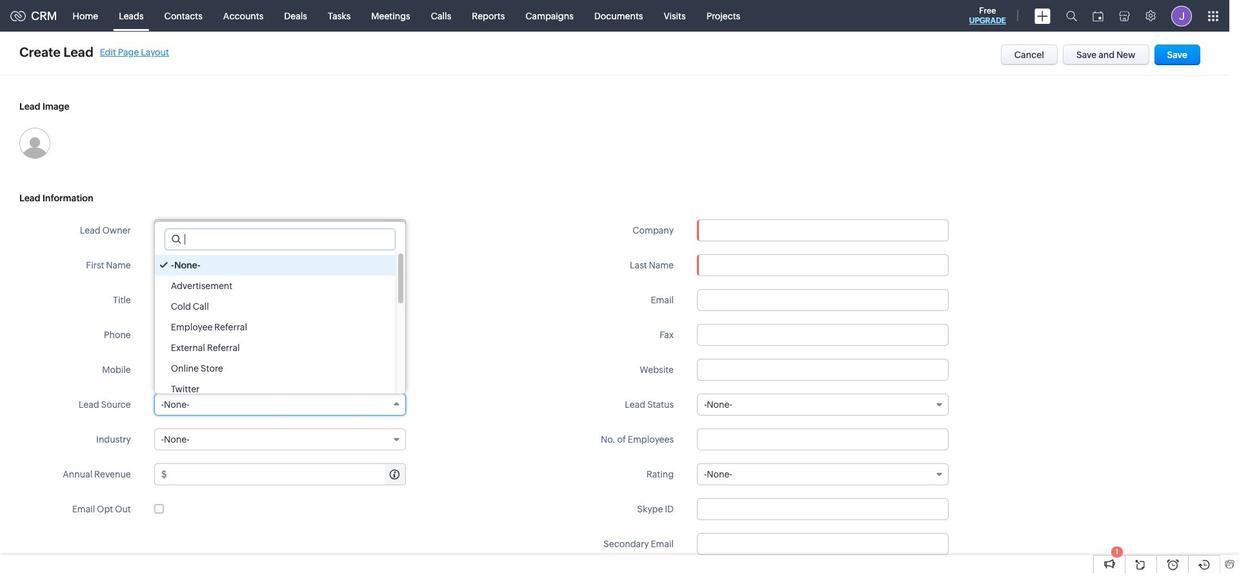 Task type: describe. For each thing, give the bounding box(es) containing it.
profile element
[[1164, 0, 1200, 31]]

create menu image
[[1035, 8, 1051, 24]]

1 option from the top
[[155, 255, 396, 276]]

search element
[[1059, 0, 1085, 32]]

image image
[[19, 128, 50, 159]]

3 option from the top
[[155, 296, 396, 317]]

search image
[[1067, 10, 1078, 21]]



Task type: vqa. For each thing, say whether or not it's contained in the screenshot.
tree
no



Task type: locate. For each thing, give the bounding box(es) containing it.
2 option from the top
[[155, 276, 396, 296]]

None text field
[[165, 229, 395, 250], [154, 289, 406, 311], [154, 359, 406, 381], [697, 359, 949, 381], [165, 229, 395, 250], [154, 289, 406, 311], [154, 359, 406, 381], [697, 359, 949, 381]]

option
[[155, 255, 396, 276], [155, 276, 396, 296], [155, 296, 396, 317], [155, 317, 396, 338], [155, 338, 396, 358], [155, 358, 396, 379], [155, 379, 396, 400]]

5 option from the top
[[155, 338, 396, 358]]

logo image
[[10, 11, 26, 21]]

None text field
[[698, 220, 948, 241], [697, 254, 949, 276], [216, 255, 405, 276], [697, 289, 949, 311], [154, 324, 406, 346], [697, 324, 949, 346], [697, 429, 949, 451], [169, 464, 405, 485], [697, 498, 949, 520], [697, 533, 949, 555], [698, 220, 948, 241], [697, 254, 949, 276], [216, 255, 405, 276], [697, 289, 949, 311], [154, 324, 406, 346], [697, 324, 949, 346], [697, 429, 949, 451], [169, 464, 405, 485], [697, 498, 949, 520], [697, 533, 949, 555]]

None field
[[155, 220, 386, 241], [698, 220, 948, 241], [154, 394, 406, 416], [697, 394, 949, 416], [154, 429, 406, 451], [697, 464, 949, 486], [155, 220, 386, 241], [698, 220, 948, 241], [154, 394, 406, 416], [697, 394, 949, 416], [154, 429, 406, 451], [697, 464, 949, 486]]

6 option from the top
[[155, 358, 396, 379]]

calendar image
[[1093, 11, 1104, 21]]

list box
[[155, 252, 405, 400]]

create menu element
[[1027, 0, 1059, 31]]

4 option from the top
[[155, 317, 396, 338]]

7 option from the top
[[155, 379, 396, 400]]

profile image
[[1172, 5, 1193, 26]]



